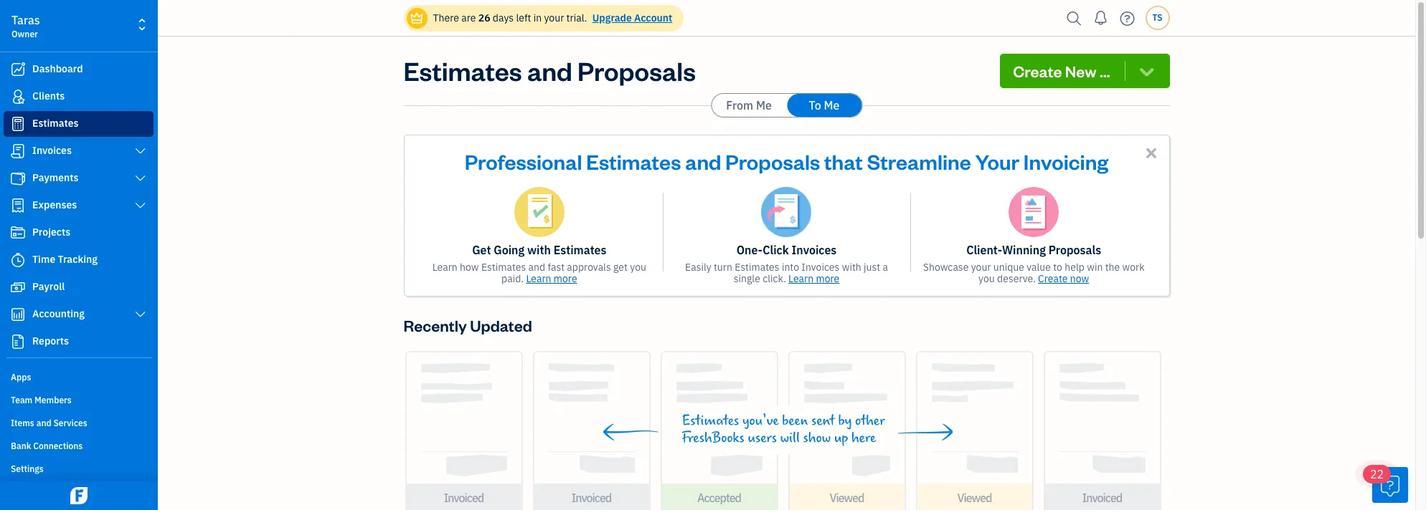 Task type: locate. For each thing, give the bounding box(es) containing it.
you inside learn how estimates and fast approvals get you paid.
[[630, 261, 646, 274]]

there
[[433, 11, 459, 24]]

easily turn estimates into invoices with just a single click.
[[685, 261, 888, 286]]

1 horizontal spatial you
[[979, 273, 995, 286]]

from me link
[[712, 94, 786, 117]]

more
[[554, 273, 577, 286], [816, 273, 840, 286]]

invoices up into
[[792, 243, 837, 258]]

accepted
[[697, 491, 741, 506]]

accounting
[[32, 308, 85, 321]]

you
[[630, 261, 646, 274], [979, 273, 995, 286]]

1 horizontal spatial learn
[[526, 273, 551, 286]]

2 horizontal spatial invoiced
[[1082, 491, 1122, 506]]

main element
[[0, 0, 204, 511]]

invoices up payments
[[32, 144, 72, 157]]

viewed
[[830, 491, 864, 506], [957, 491, 992, 506]]

easily
[[685, 261, 711, 274]]

project image
[[9, 226, 27, 240]]

going
[[494, 243, 525, 258]]

1 vertical spatial invoices
[[792, 243, 837, 258]]

and inside learn how estimates and fast approvals get you paid.
[[528, 261, 545, 274]]

2 viewed from the left
[[957, 491, 992, 506]]

that
[[824, 148, 863, 175]]

2 vertical spatial proposals
[[1049, 243, 1101, 258]]

search image
[[1063, 8, 1086, 29]]

create new … button
[[1000, 54, 1170, 88]]

1 vertical spatial create
[[1038, 273, 1068, 286]]

2 me from the left
[[824, 98, 840, 113]]

0 vertical spatial invoices
[[32, 144, 72, 157]]

by
[[838, 413, 852, 430]]

1 horizontal spatial me
[[824, 98, 840, 113]]

resource center badge image
[[1372, 468, 1408, 504]]

0 horizontal spatial invoiced
[[444, 491, 484, 506]]

1 vertical spatial with
[[842, 261, 861, 274]]

0 horizontal spatial learn more
[[526, 273, 577, 286]]

payments
[[32, 171, 79, 184]]

how
[[460, 261, 479, 274]]

learn for one-click invoices
[[788, 273, 814, 286]]

one-
[[737, 243, 763, 258]]

invoices inside "link"
[[32, 144, 72, 157]]

proposals for estimates and proposals
[[578, 54, 696, 88]]

1 viewed from the left
[[830, 491, 864, 506]]

proposals down upgrade account 'link'
[[578, 54, 696, 88]]

estimates and proposals
[[404, 54, 696, 88]]

2 horizontal spatial learn
[[788, 273, 814, 286]]

learn more
[[526, 273, 577, 286], [788, 273, 840, 286]]

client-
[[966, 243, 1002, 258]]

streamline
[[867, 148, 971, 175]]

2 vertical spatial invoices
[[802, 261, 840, 274]]

create now
[[1038, 273, 1089, 286]]

your right in
[[544, 11, 564, 24]]

2 chevron large down image from the top
[[134, 173, 147, 184]]

client-winning proposals
[[966, 243, 1101, 258]]

days
[[493, 11, 514, 24]]

1 horizontal spatial more
[[816, 273, 840, 286]]

0 vertical spatial create
[[1013, 61, 1062, 81]]

1 vertical spatial chevron large down image
[[134, 173, 147, 184]]

1 invoiced from the left
[[444, 491, 484, 506]]

payroll
[[32, 281, 65, 293]]

client-winning proposals image
[[1009, 187, 1059, 237]]

with up learn how estimates and fast approvals get you paid.
[[527, 243, 551, 258]]

2 vertical spatial chevron large down image
[[134, 200, 147, 212]]

professional estimates and proposals that streamline your invoicing
[[465, 148, 1109, 175]]

22 button
[[1363, 466, 1408, 504]]

showcase your unique value to help win the work you deserve.
[[923, 261, 1145, 286]]

2 invoiced from the left
[[572, 491, 611, 506]]

other
[[855, 413, 885, 430]]

with inside 'easily turn estimates into invoices with just a single click.'
[[842, 261, 861, 274]]

invoice image
[[9, 144, 27, 159]]

proposals up help
[[1049, 243, 1101, 258]]

more right into
[[816, 273, 840, 286]]

estimates inside 'easily turn estimates into invoices with just a single click.'
[[735, 261, 780, 274]]

dashboard link
[[4, 57, 154, 83]]

1 vertical spatial proposals
[[726, 148, 820, 175]]

0 horizontal spatial more
[[554, 273, 577, 286]]

0 horizontal spatial you
[[630, 261, 646, 274]]

unique
[[993, 261, 1024, 274]]

26
[[478, 11, 490, 24]]

1 learn more from the left
[[526, 273, 577, 286]]

owner
[[11, 29, 38, 39]]

clients link
[[4, 84, 154, 110]]

professional
[[465, 148, 582, 175]]

invoices
[[32, 144, 72, 157], [792, 243, 837, 258], [802, 261, 840, 274]]

upgrade account link
[[589, 11, 672, 24]]

notifications image
[[1089, 4, 1112, 32]]

your
[[544, 11, 564, 24], [971, 261, 991, 274]]

learn
[[432, 261, 458, 274], [526, 273, 551, 286], [788, 273, 814, 286]]

dashboard image
[[9, 62, 27, 77]]

learn for get going with estimates
[[526, 273, 551, 286]]

me right from
[[756, 98, 772, 113]]

and
[[527, 54, 572, 88], [685, 148, 721, 175], [528, 261, 545, 274], [36, 418, 51, 429]]

1 vertical spatial your
[[971, 261, 991, 274]]

0 vertical spatial your
[[544, 11, 564, 24]]

show
[[803, 430, 831, 447]]

estimates inside main element
[[32, 117, 79, 130]]

learn right the click.
[[788, 273, 814, 286]]

crown image
[[409, 10, 424, 25]]

your inside showcase your unique value to help win the work you deserve.
[[971, 261, 991, 274]]

recently
[[404, 316, 467, 336]]

settings
[[11, 464, 44, 475]]

chevron large down image up expenses link
[[134, 173, 147, 184]]

proposals up one-click invoices image
[[726, 148, 820, 175]]

with left 'just'
[[842, 261, 861, 274]]

0 horizontal spatial viewed
[[830, 491, 864, 506]]

0 horizontal spatial with
[[527, 243, 551, 258]]

in
[[534, 11, 542, 24]]

chevron large down image down payments 'link'
[[134, 200, 147, 212]]

create inside dropdown button
[[1013, 61, 1062, 81]]

estimates inside learn how estimates and fast approvals get you paid.
[[481, 261, 526, 274]]

chevron large down image down the estimates link
[[134, 146, 147, 157]]

you right get
[[630, 261, 646, 274]]

create
[[1013, 61, 1062, 81], [1038, 273, 1068, 286]]

0 vertical spatial chevron large down image
[[134, 146, 147, 157]]

projects
[[32, 226, 70, 239]]

learn left the how
[[432, 261, 458, 274]]

to me link
[[787, 94, 862, 117]]

learn right the paid.
[[526, 273, 551, 286]]

chevron large down image inside payments 'link'
[[134, 173, 147, 184]]

you down client-
[[979, 273, 995, 286]]

learn more right the click.
[[788, 273, 840, 286]]

0 vertical spatial proposals
[[578, 54, 696, 88]]

2 more from the left
[[816, 273, 840, 286]]

chevron large down image
[[134, 146, 147, 157], [134, 173, 147, 184], [134, 200, 147, 212]]

time
[[32, 253, 55, 266]]

your down client-
[[971, 261, 991, 274]]

invoices inside 'easily turn estimates into invoices with just a single click.'
[[802, 261, 840, 274]]

your
[[975, 148, 1020, 175]]

1 more from the left
[[554, 273, 577, 286]]

invoiced
[[444, 491, 484, 506], [572, 491, 611, 506], [1082, 491, 1122, 506]]

winning
[[1002, 243, 1046, 258]]

apps
[[11, 372, 31, 383]]

get going with estimates image
[[514, 187, 564, 237]]

3 chevron large down image from the top
[[134, 200, 147, 212]]

proposals
[[578, 54, 696, 88], [726, 148, 820, 175], [1049, 243, 1101, 258]]

me right to
[[824, 98, 840, 113]]

1 me from the left
[[756, 98, 772, 113]]

learn more down get going with estimates
[[526, 273, 577, 286]]

more down get going with estimates
[[554, 273, 577, 286]]

time tracking
[[32, 253, 98, 266]]

invoicing
[[1024, 148, 1109, 175]]

chevrondown image
[[1137, 61, 1157, 81]]

estimates
[[404, 54, 522, 88], [32, 117, 79, 130], [586, 148, 681, 175], [554, 243, 607, 258], [481, 261, 526, 274], [735, 261, 780, 274], [682, 413, 739, 430]]

2 learn more from the left
[[788, 273, 840, 286]]

2 horizontal spatial proposals
[[1049, 243, 1101, 258]]

…
[[1100, 61, 1110, 81]]

1 horizontal spatial viewed
[[957, 491, 992, 506]]

services
[[53, 418, 87, 429]]

1 horizontal spatial with
[[842, 261, 861, 274]]

me for to me
[[824, 98, 840, 113]]

fast
[[548, 261, 565, 274]]

1 chevron large down image from the top
[[134, 146, 147, 157]]

0 horizontal spatial learn
[[432, 261, 458, 274]]

1 horizontal spatial invoiced
[[572, 491, 611, 506]]

ts
[[1152, 12, 1163, 23]]

0 horizontal spatial your
[[544, 11, 564, 24]]

me
[[756, 98, 772, 113], [824, 98, 840, 113]]

create for create now
[[1038, 273, 1068, 286]]

0 horizontal spatial proposals
[[578, 54, 696, 88]]

recently updated
[[404, 316, 532, 336]]

chart image
[[9, 308, 27, 322]]

just
[[864, 261, 880, 274]]

chevron large down image inside invoices "link"
[[134, 146, 147, 157]]

one-click invoices image
[[762, 187, 812, 237]]

invoices right into
[[802, 261, 840, 274]]

1 horizontal spatial learn more
[[788, 273, 840, 286]]

0 horizontal spatial me
[[756, 98, 772, 113]]

create new …
[[1013, 61, 1110, 81]]

1 horizontal spatial your
[[971, 261, 991, 274]]

you've
[[742, 413, 779, 430]]



Task type: vqa. For each thing, say whether or not it's contained in the screenshot.


Task type: describe. For each thing, give the bounding box(es) containing it.
team members link
[[4, 390, 154, 411]]

estimates link
[[4, 111, 154, 137]]

go to help image
[[1116, 8, 1139, 29]]

new
[[1065, 61, 1097, 81]]

settings link
[[4, 458, 154, 480]]

expenses link
[[4, 193, 154, 219]]

timer image
[[9, 253, 27, 268]]

get
[[472, 243, 491, 258]]

expenses
[[32, 199, 77, 212]]

bank
[[11, 441, 31, 452]]

get
[[613, 261, 628, 274]]

money image
[[9, 281, 27, 295]]

more for invoices
[[816, 273, 840, 286]]

account
[[634, 11, 672, 24]]

here
[[852, 430, 876, 447]]

tracking
[[58, 253, 98, 266]]

taras owner
[[11, 13, 40, 39]]

upgrade
[[592, 11, 632, 24]]

payment image
[[9, 171, 27, 186]]

from
[[726, 98, 753, 113]]

members
[[34, 395, 72, 406]]

showcase
[[923, 261, 969, 274]]

work
[[1122, 261, 1145, 274]]

to
[[809, 98, 821, 113]]

estimate image
[[9, 117, 27, 131]]

chevron large down image for expenses
[[134, 200, 147, 212]]

will
[[780, 430, 800, 447]]

updated
[[470, 316, 532, 336]]

single
[[734, 273, 760, 286]]

now
[[1070, 273, 1089, 286]]

win
[[1087, 261, 1103, 274]]

payroll link
[[4, 275, 154, 301]]

reports
[[32, 335, 69, 348]]

users
[[748, 430, 777, 447]]

learn more for invoices
[[788, 273, 840, 286]]

items
[[11, 418, 34, 429]]

invoices link
[[4, 138, 154, 164]]

team members
[[11, 395, 72, 406]]

the
[[1105, 261, 1120, 274]]

learn how estimates and fast approvals get you paid.
[[432, 261, 646, 286]]

deserve.
[[997, 273, 1036, 286]]

from me
[[726, 98, 772, 113]]

payments link
[[4, 166, 154, 192]]

learn inside learn how estimates and fast approvals get you paid.
[[432, 261, 458, 274]]

freshbooks image
[[67, 488, 90, 505]]

close image
[[1143, 145, 1160, 161]]

proposals for client-winning proposals
[[1049, 243, 1101, 258]]

you inside showcase your unique value to help win the work you deserve.
[[979, 273, 995, 286]]

taras
[[11, 13, 40, 27]]

reports link
[[4, 329, 154, 355]]

more for with
[[554, 273, 577, 286]]

to
[[1053, 261, 1062, 274]]

chevron large down image for invoices
[[134, 146, 147, 157]]

dashboard
[[32, 62, 83, 75]]

up
[[834, 430, 848, 447]]

help
[[1065, 261, 1085, 274]]

3 invoiced from the left
[[1082, 491, 1122, 506]]

estimates inside "estimates you've been sent by other freshbooks users will show up here"
[[682, 413, 739, 430]]

items and services
[[11, 418, 87, 429]]

click.
[[763, 273, 786, 286]]

apps link
[[4, 367, 154, 388]]

me for from me
[[756, 98, 772, 113]]

expense image
[[9, 199, 27, 213]]

value
[[1027, 261, 1051, 274]]

estimates you've been sent by other freshbooks users will show up here
[[682, 413, 885, 447]]

report image
[[9, 335, 27, 349]]

sent
[[811, 413, 835, 430]]

one-click invoices
[[737, 243, 837, 258]]

clients
[[32, 90, 65, 103]]

team
[[11, 395, 32, 406]]

left
[[516, 11, 531, 24]]

there are 26 days left in your trial. upgrade account
[[433, 11, 672, 24]]

chevron large down image for payments
[[134, 173, 147, 184]]

into
[[782, 261, 799, 274]]

get going with estimates
[[472, 243, 607, 258]]

bank connections link
[[4, 435, 154, 457]]

items and services link
[[4, 413, 154, 434]]

projects link
[[4, 220, 154, 246]]

accounting link
[[4, 302, 154, 328]]

0 vertical spatial with
[[527, 243, 551, 258]]

freshbooks
[[682, 430, 745, 447]]

bank connections
[[11, 441, 83, 452]]

click
[[763, 243, 789, 258]]

22
[[1370, 468, 1384, 482]]

create for create new …
[[1013, 61, 1062, 81]]

trial.
[[566, 11, 587, 24]]

to me
[[809, 98, 840, 113]]

been
[[782, 413, 808, 430]]

chevron large down image
[[134, 309, 147, 321]]

and inside main element
[[36, 418, 51, 429]]

approvals
[[567, 261, 611, 274]]

a
[[883, 261, 888, 274]]

client image
[[9, 90, 27, 104]]

learn more for with
[[526, 273, 577, 286]]

time tracking link
[[4, 248, 154, 273]]

1 horizontal spatial proposals
[[726, 148, 820, 175]]



